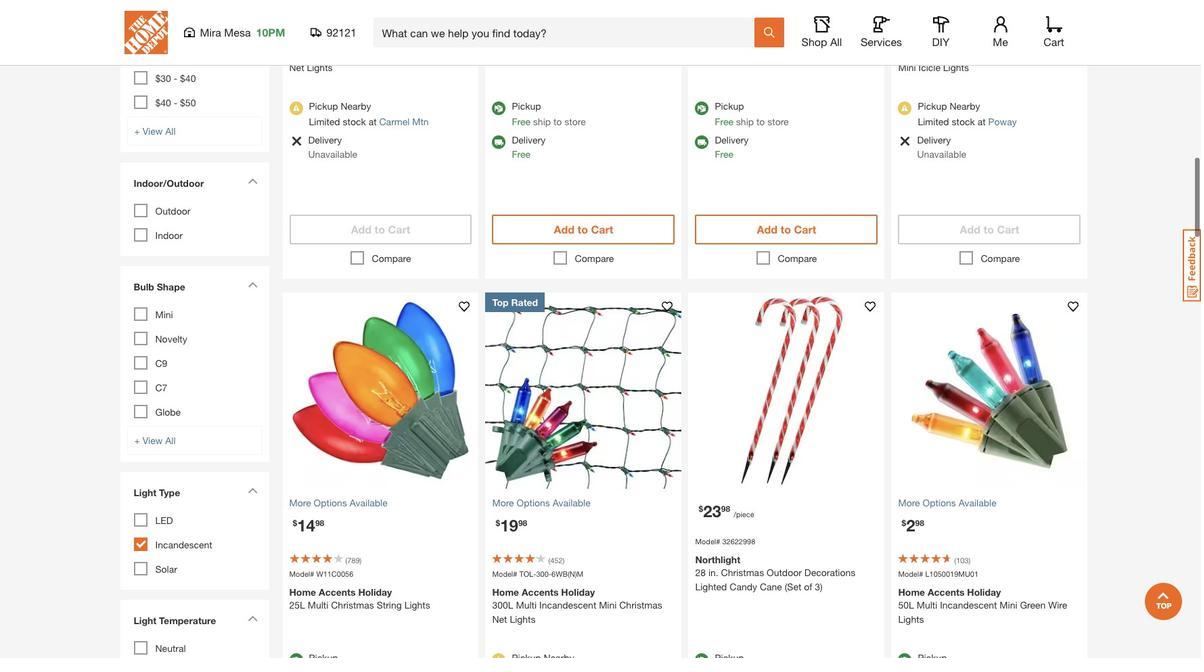 Task type: locate. For each thing, give the bounding box(es) containing it.
model# up services
[[899, 18, 924, 27]]

delivery unavailable down pickup nearby limited stock at carmel mtn
[[308, 134, 358, 160]]

multi for 19
[[516, 599, 537, 611]]

4 add from the left
[[960, 223, 981, 236]]

0 horizontal spatial $20
[[155, 48, 171, 60]]

2 more options available link from the left
[[493, 496, 675, 510]]

indoor
[[155, 230, 183, 241]]

multi right 50l
[[917, 599, 938, 611]]

1 horizontal spatial unavailable
[[918, 149, 967, 160]]

all for novelty
[[165, 435, 176, 446]]

more options available up the $ 19 98
[[493, 497, 591, 509]]

$ inside $ 2 98
[[902, 518, 907, 528]]

1 + from the top
[[134, 125, 140, 137]]

outdoor inside northlight 28 in. christmas outdoor decorations lighted candy cane (set of 3)
[[767, 567, 802, 578]]

neutral link
[[155, 643, 186, 654]]

holiday inside home accents holiday 150l multi incandescent mini christmas net lights
[[358, 35, 392, 46]]

$ for 19
[[496, 518, 500, 528]]

103
[[957, 556, 969, 565]]

98 inside the $ 19 98
[[519, 518, 528, 528]]

delivery free right available shipping icon
[[512, 134, 546, 160]]

+
[[134, 125, 140, 137], [134, 435, 140, 446]]

net inside home accents holiday 150l multi incandescent mini christmas net lights
[[289, 62, 304, 73]]

holiday inside the "home accents holiday 300l multi-colored mini incandescent net lights (2-pack)"
[[765, 21, 798, 32]]

1 vertical spatial all
[[165, 125, 176, 137]]

1 horizontal spatial limited
[[918, 116, 950, 128]]

1 horizontal spatial pack)
[[736, 48, 759, 59]]

more for 19
[[493, 497, 514, 509]]

compare
[[372, 253, 411, 264], [575, 253, 614, 264], [778, 253, 817, 264], [981, 253, 1021, 264]]

model# for model# l1050019mu01
[[899, 570, 924, 579]]

led link
[[155, 515, 173, 526]]

0 horizontal spatial pack)
[[557, 29, 581, 41]]

more options available up $ 14 98
[[289, 497, 388, 509]]

options up $ 2 98 at right bottom
[[923, 497, 957, 509]]

1 vertical spatial outdoor
[[767, 567, 802, 578]]

0 vertical spatial +
[[134, 125, 140, 137]]

19
[[500, 516, 519, 535]]

all down globe link on the left of the page
[[165, 435, 176, 446]]

3 options from the left
[[923, 497, 957, 509]]

1 vertical spatial (2-
[[724, 48, 736, 59]]

holiday down 23rt3006wb(n)m2
[[765, 21, 798, 32]]

accents inside home accents holiday 150l multi incandescent mini christmas net lights
[[319, 35, 356, 46]]

- for $30
[[174, 72, 178, 84]]

accents down model# tol-150/3wa-n-m on the left of the page
[[319, 35, 356, 46]]

1 horizontal spatial ship
[[737, 116, 754, 128]]

0 horizontal spatial options
[[314, 497, 347, 509]]

98 up the 'model# w11c0056'
[[315, 518, 324, 528]]

$ inside the $ 19 98
[[496, 518, 500, 528]]

delivery for limited stock for pickup image for delivery unavailable
[[308, 134, 342, 146]]

2 + view all link from the top
[[127, 426, 262, 455]]

(2- inside 300l multi-colored mini incandescent icicle lights (2-pack)
[[546, 29, 557, 41]]

0 horizontal spatial delivery unavailable
[[308, 134, 358, 160]]

+ up light type
[[134, 435, 140, 446]]

accents inside home accents holiday 25l multi christmas string lights
[[319, 586, 356, 598]]

incandescent inside home accents holiday 300l multi incandescent mini christmas net lights
[[540, 599, 597, 611]]

more up 2
[[899, 497, 921, 509]]

0 vertical spatial available for pickup image
[[696, 102, 709, 115]]

1 at from the left
[[369, 116, 377, 128]]

$ up model# tol-300-6wb(n)m
[[496, 518, 500, 528]]

2 more options available from the left
[[493, 497, 591, 509]]

christmas inside home accents holiday 300l multi color christmas incandescent mini icicle lights
[[971, 48, 1014, 59]]

1 vertical spatial colored
[[744, 34, 777, 45]]

nearby down home accents holiday 150l multi incandescent mini christmas net lights
[[341, 101, 371, 112]]

+ view all for globe
[[134, 435, 176, 446]]

1 vertical spatial + view all link
[[127, 426, 262, 455]]

pickup free ship to store
[[512, 101, 586, 128], [715, 101, 789, 128]]

light for light temperature
[[134, 615, 157, 626]]

1 pickup free ship to store from the left
[[512, 101, 586, 128]]

+ up indoor/outdoor
[[134, 125, 140, 137]]

1 horizontal spatial pickup free ship to store
[[715, 101, 789, 128]]

+ view all
[[134, 125, 176, 137], [134, 435, 176, 446]]

- right $10
[[174, 24, 178, 35]]

net down model# tol-300-6wb(n)m
[[493, 613, 507, 625]]

2 delivery free from the left
[[715, 134, 749, 160]]

home left diy
[[899, 35, 926, 46]]

caret icon image
[[247, 178, 258, 184], [247, 282, 258, 288], [247, 487, 258, 494], [247, 615, 258, 622]]

1 nearby from the left
[[341, 101, 371, 112]]

0 horizontal spatial store
[[565, 116, 586, 128]]

unavailable down pickup nearby limited stock at carmel mtn
[[308, 149, 358, 160]]

ship
[[533, 116, 551, 128], [737, 116, 754, 128]]

3 add from the left
[[757, 223, 778, 236]]

2 horizontal spatial more options available link
[[899, 496, 1082, 510]]

more options available link for 2
[[899, 496, 1082, 510]]

98 for 14
[[315, 518, 324, 528]]

$40
[[180, 72, 196, 84], [155, 97, 171, 108]]

0 horizontal spatial )
[[360, 556, 362, 565]]

me
[[993, 35, 1009, 48]]

$20 - $30 link
[[155, 48, 196, 60]]

2 delivery from the left
[[512, 134, 546, 146]]

more options available
[[289, 497, 388, 509], [493, 497, 591, 509], [899, 497, 997, 509]]

model# left the 300-
[[493, 570, 518, 579]]

lights inside 300l multi-colored mini incandescent icicle lights (2-pack)
[[517, 29, 543, 41]]

stock inside pickup nearby limited stock at poway
[[952, 116, 975, 128]]

2 unavailable from the left
[[918, 149, 967, 160]]

holiday down 'm'
[[358, 35, 392, 46]]

northlight
[[696, 554, 741, 565]]

3 caret icon image from the top
[[247, 487, 258, 494]]

lights inside home accents holiday 150l multi incandescent mini christmas net lights
[[307, 62, 333, 73]]

+ view all down globe link on the left of the page
[[134, 435, 176, 446]]

98 up model# l1050019mu01
[[916, 518, 925, 528]]

2 vertical spatial net
[[493, 613, 507, 625]]

model# for model# w11c0056
[[289, 570, 314, 579]]

1 vertical spatial pack)
[[736, 48, 759, 59]]

23
[[704, 502, 722, 521]]

(2-
[[546, 29, 557, 41], [724, 48, 736, 59]]

1 vertical spatial +
[[134, 435, 140, 446]]

1 - from the top
[[174, 24, 178, 35]]

3 add to cart button from the left
[[696, 215, 878, 245]]

available up 103 in the right of the page
[[959, 497, 997, 509]]

all inside button
[[831, 35, 843, 48]]

300l for home accents holiday 300l multi color christmas incandescent mini icicle lights
[[899, 48, 920, 59]]

1 horizontal spatial multi-
[[719, 34, 744, 45]]

home down the model# 23rt3006wb(n)m2
[[696, 21, 723, 32]]

incandescent inside 300l multi-colored mini incandescent icicle lights (2-pack)
[[597, 15, 654, 27]]

What can we help you find today? search field
[[382, 18, 754, 47]]

) for 19
[[563, 556, 565, 565]]

1 horizontal spatial delivery unavailable
[[918, 134, 967, 160]]

holiday down l1050019mu01
[[968, 586, 1002, 598]]

1 horizontal spatial available
[[553, 497, 591, 509]]

/piece
[[734, 510, 755, 519]]

limited
[[309, 116, 340, 128], [918, 116, 950, 128]]

$ inside $ 14 98
[[293, 518, 297, 528]]

delivery free right available shipping image on the top right of the page
[[715, 134, 749, 160]]

+ view all link down globe link on the left of the page
[[127, 426, 262, 455]]

cart for 1st add to cart button from right
[[998, 223, 1020, 236]]

mini link
[[155, 309, 173, 320]]

1 vertical spatial multi-
[[719, 34, 744, 45]]

holiday down 6wb(n)m
[[562, 586, 595, 598]]

mini inside the "home accents holiday 300l multi-colored mini incandescent net lights (2-pack)"
[[780, 34, 798, 45]]

+ view all down $40 - $50 link
[[134, 125, 176, 137]]

2 horizontal spatial available for pickup image
[[899, 653, 912, 658]]

1 vertical spatial view
[[143, 435, 163, 446]]

store for available shipping image on the top right of the page
[[768, 116, 789, 128]]

2 horizontal spatial more options available
[[899, 497, 997, 509]]

available up 452
[[553, 497, 591, 509]]

1 available from the left
[[350, 497, 388, 509]]

3 ) from the left
[[969, 556, 971, 565]]

more up 19
[[493, 497, 514, 509]]

2 compare from the left
[[575, 253, 614, 264]]

1 store from the left
[[565, 116, 586, 128]]

+ view all link down $50
[[127, 116, 262, 146]]

christmas inside home accents holiday 300l multi incandescent mini christmas net lights
[[620, 599, 663, 611]]

available for 14
[[350, 497, 388, 509]]

pickup
[[309, 101, 338, 112], [512, 101, 541, 112], [715, 101, 744, 112], [918, 101, 948, 112]]

carmel
[[379, 116, 410, 128]]

0 horizontal spatial $30
[[155, 72, 171, 84]]

available for pickup image for (
[[899, 653, 912, 658]]

1 vertical spatial icicle
[[919, 62, 941, 73]]

1 horizontal spatial available for pickup image
[[696, 653, 709, 658]]

mini inside home accents holiday 300l multi color christmas incandescent mini icicle lights
[[899, 62, 916, 73]]

0 horizontal spatial multi-
[[516, 15, 541, 27]]

available for pickup image up available shipping image on the top right of the page
[[696, 102, 709, 115]]

1 vertical spatial $40
[[155, 97, 171, 108]]

multi inside home accents holiday 300l multi color christmas incandescent mini icicle lights
[[922, 48, 943, 59]]

1 horizontal spatial )
[[563, 556, 565, 565]]

0 vertical spatial icicle
[[493, 29, 514, 41]]

- left $50
[[174, 97, 178, 108]]

home inside home accents holiday 25l multi christmas string lights
[[289, 586, 316, 598]]

indoor/outdoor
[[134, 177, 204, 189]]

model#
[[696, 4, 721, 13], [289, 18, 314, 27], [899, 18, 924, 27], [696, 537, 721, 546], [289, 570, 314, 579], [493, 570, 518, 579], [899, 570, 924, 579]]

nearby down color
[[950, 101, 981, 112]]

1 horizontal spatial nearby
[[950, 101, 981, 112]]

3 compare from the left
[[778, 253, 817, 264]]

0 horizontal spatial unavailable
[[308, 149, 358, 160]]

net down 150l
[[289, 62, 304, 73]]

$40 - $50
[[155, 97, 196, 108]]

stock inside pickup nearby limited stock at carmel mtn
[[343, 116, 366, 128]]

0 horizontal spatial at
[[369, 116, 377, 128]]

more for 14
[[289, 497, 311, 509]]

home inside the "home accents holiday 300l multi-colored mini incandescent net lights (2-pack)"
[[696, 21, 723, 32]]

lights
[[517, 29, 543, 41], [696, 48, 721, 59], [307, 62, 333, 73], [944, 62, 970, 73], [405, 599, 430, 611], [510, 613, 536, 625], [899, 613, 925, 625]]

0 horizontal spatial nearby
[[341, 101, 371, 112]]

nearby
[[341, 101, 371, 112], [950, 101, 981, 112]]

more options available up $ 2 98 at right bottom
[[899, 497, 997, 509]]

98 inside $ 14 98
[[315, 518, 324, 528]]

limited stock for pickup image for pickup nearby limited stock at poway
[[899, 102, 912, 115]]

pack) inside the "home accents holiday 300l multi-colored mini incandescent net lights (2-pack)"
[[736, 48, 759, 59]]

0 vertical spatial view
[[143, 125, 163, 137]]

delivery down pickup nearby limited stock at poway
[[918, 134, 951, 146]]

1 horizontal spatial (
[[549, 556, 551, 565]]

0 vertical spatial pack)
[[557, 29, 581, 41]]

4 add to cart from the left
[[960, 223, 1020, 236]]

3 ( from the left
[[955, 556, 957, 565]]

2 horizontal spatial options
[[923, 497, 957, 509]]

98 left the /piece
[[722, 504, 731, 514]]

$ up model# 32622998
[[699, 504, 704, 514]]

1 ( from the left
[[346, 556, 347, 565]]

98 up model# tol-300-6wb(n)m
[[519, 518, 528, 528]]

1 delivery free from the left
[[512, 134, 546, 160]]

0 horizontal spatial ship
[[533, 116, 551, 128]]

accents down l1050019mu01
[[928, 586, 965, 598]]

1 horizontal spatial store
[[768, 116, 789, 128]]

0 vertical spatial + view all link
[[127, 116, 262, 146]]

14
[[297, 516, 315, 535]]

model# up 50l
[[899, 570, 924, 579]]

0 horizontal spatial more
[[289, 497, 311, 509]]

accents up color
[[928, 35, 965, 46]]

light temperature link
[[127, 607, 262, 638]]

feedback link image
[[1183, 229, 1202, 302]]

1 delivery from the left
[[308, 134, 342, 146]]

4 add to cart button from the left
[[899, 215, 1082, 245]]

1 horizontal spatial delivery free
[[715, 134, 749, 160]]

view for $40 - $50
[[143, 125, 163, 137]]

c7
[[155, 382, 168, 393]]

holiday down 300/6wb(c)m
[[968, 35, 1002, 46]]

home accents holiday 300l multi color christmas incandescent mini icicle lights
[[899, 35, 1074, 73]]

1 vertical spatial light
[[134, 615, 157, 626]]

multi inside home accents holiday 25l multi christmas string lights
[[308, 599, 329, 611]]

globe link
[[155, 406, 181, 418]]

mini inside the home accents holiday 50l multi incandescent mini green wire lights
[[1000, 599, 1018, 611]]

store
[[565, 116, 586, 128], [768, 116, 789, 128]]

christmas
[[417, 48, 460, 59], [971, 48, 1014, 59], [721, 567, 764, 578], [331, 599, 374, 611], [620, 599, 663, 611]]

2 horizontal spatial )
[[969, 556, 971, 565]]

accents for home accents holiday 50l multi incandescent mini green wire lights
[[928, 586, 965, 598]]

2 options from the left
[[517, 497, 550, 509]]

delivery right available shipping icon
[[512, 134, 546, 146]]

lights inside home accents holiday 25l multi christmas string lights
[[405, 599, 430, 611]]

delivery for rightmost limited stock for pickup icon
[[918, 134, 951, 146]]

at inside pickup nearby limited stock at carmel mtn
[[369, 116, 377, 128]]

model# tol-150/3wa-n-m
[[289, 18, 382, 27]]

unavailable for pickup nearby limited stock at carmel mtn
[[308, 149, 358, 160]]

limited inside pickup nearby limited stock at poway
[[918, 116, 950, 128]]

limited stock for pickup image
[[289, 102, 303, 115], [899, 102, 912, 115], [289, 136, 302, 147]]

+ for $40 - $50
[[134, 125, 140, 137]]

1 horizontal spatial stock
[[952, 116, 975, 128]]

2 ) from the left
[[563, 556, 565, 565]]

options for 2
[[923, 497, 957, 509]]

more options available link up 452
[[493, 496, 675, 510]]

accents down the w11c0056
[[319, 586, 356, 598]]

shape
[[157, 281, 185, 292]]

1 vertical spatial net
[[289, 62, 304, 73]]

caret icon image inside indoor/outdoor link
[[247, 178, 258, 184]]

1 horizontal spatial more
[[493, 497, 514, 509]]

$20 down $10
[[155, 48, 171, 60]]

0 horizontal spatial (
[[346, 556, 347, 565]]

shop all button
[[801, 16, 844, 49]]

+ view all link for globe
[[127, 426, 262, 455]]

holiday for home accents holiday 300l multi-colored mini incandescent net lights (2-pack)
[[765, 21, 798, 32]]

$30 up $30 - $40 on the left top
[[180, 48, 196, 60]]

300l multi incandescent mini christmas net lights image
[[486, 293, 682, 489]]

christmas inside home accents holiday 25l multi christmas string lights
[[331, 599, 374, 611]]

300l inside home accents holiday 300l multi incandescent mini christmas net lights
[[493, 599, 514, 611]]

pickup for limited stock for pickup image for delivery unavailable
[[309, 101, 338, 112]]

( up the w11c0056
[[346, 556, 347, 565]]

1 vertical spatial + view all
[[134, 435, 176, 446]]

2 delivery unavailable from the left
[[918, 134, 967, 160]]

more options available link up 103 in the right of the page
[[899, 496, 1082, 510]]

indoor link
[[155, 230, 183, 241]]

4 pickup from the left
[[918, 101, 948, 112]]

stock
[[343, 116, 366, 128], [952, 116, 975, 128]]

0 horizontal spatial icicle
[[493, 29, 514, 41]]

2 caret icon image from the top
[[247, 282, 258, 288]]

0 horizontal spatial pickup free ship to store
[[512, 101, 586, 128]]

0 vertical spatial + view all
[[134, 125, 176, 137]]

stock left carmel on the top of the page
[[343, 116, 366, 128]]

2 ship from the left
[[737, 116, 754, 128]]

300l inside home accents holiday 300l multi color christmas incandescent mini icicle lights
[[899, 48, 920, 59]]

holiday inside home accents holiday 300l multi incandescent mini christmas net lights
[[562, 586, 595, 598]]

view down $40 - $50 link
[[143, 125, 163, 137]]

1 caret icon image from the top
[[247, 178, 258, 184]]

more up 14
[[289, 497, 311, 509]]

northlight 28 in. christmas outdoor decorations lighted candy cane (set of 3)
[[696, 554, 856, 592]]

1 light from the top
[[134, 487, 157, 498]]

1 horizontal spatial more options available
[[493, 497, 591, 509]]

multi for 2
[[917, 599, 938, 611]]

available for pickup image
[[696, 102, 709, 115], [289, 653, 303, 658]]

1 horizontal spatial at
[[978, 116, 986, 128]]

1 horizontal spatial (2-
[[724, 48, 736, 59]]

3 available from the left
[[959, 497, 997, 509]]

accents down the model# 23rt3006wb(n)m2
[[725, 21, 762, 32]]

model# up northlight at right bottom
[[696, 537, 721, 546]]

1 + view all link from the top
[[127, 116, 262, 146]]

0 horizontal spatial colored
[[541, 15, 574, 27]]

multi down model# tol-300-6wb(n)m
[[516, 599, 537, 611]]

0 horizontal spatial available for pickup image
[[289, 653, 303, 658]]

accents for home accents holiday 150l multi incandescent mini christmas net lights
[[319, 35, 356, 46]]

2 at from the left
[[978, 116, 986, 128]]

2 pickup free ship to store from the left
[[715, 101, 789, 128]]

1 add from the left
[[351, 223, 372, 236]]

1 delivery unavailable from the left
[[308, 134, 358, 160]]

net inside home accents holiday 300l multi incandescent mini christmas net lights
[[493, 613, 507, 625]]

+ view all for $40 - $50
[[134, 125, 176, 137]]

novelty
[[155, 333, 187, 345]]

25l multi christmas string lights image
[[283, 293, 479, 489]]

accents down model# tol-300-6wb(n)m
[[522, 586, 559, 598]]

pickup free ship to store for available shipping image on the top right of the page
[[715, 101, 789, 128]]

$30 down $20 - $30
[[155, 72, 171, 84]]

available for pickup image down the 25l on the bottom left of page
[[289, 653, 303, 658]]

50l multi incandescent mini green wire lights image
[[892, 293, 1088, 489]]

home up 150l
[[289, 35, 316, 46]]

2 limited from the left
[[918, 116, 950, 128]]

holiday up string
[[358, 586, 392, 598]]

0 horizontal spatial delivery free
[[512, 134, 546, 160]]

$30
[[180, 48, 196, 60], [155, 72, 171, 84]]

available shipping image
[[493, 136, 506, 149]]

0 vertical spatial $30
[[180, 48, 196, 60]]

stock for poway
[[952, 116, 975, 128]]

multi- inside 300l multi-colored mini incandescent icicle lights (2-pack)
[[516, 15, 541, 27]]

300l inside the "home accents holiday 300l multi-colored mini incandescent net lights (2-pack)"
[[696, 34, 717, 45]]

1 more options available from the left
[[289, 497, 388, 509]]

bulb shape
[[134, 281, 185, 292]]

98 inside $ 2 98
[[916, 518, 925, 528]]

multi inside home accents holiday 300l multi incandescent mini christmas net lights
[[516, 599, 537, 611]]

3 delivery from the left
[[715, 134, 749, 146]]

outdoor up (set
[[767, 567, 802, 578]]

caret icon image inside the light temperature link
[[247, 615, 258, 622]]

services button
[[860, 16, 904, 49]]

multi down 92121 button
[[313, 48, 334, 59]]

1 horizontal spatial $20
[[180, 24, 196, 35]]

1 vertical spatial $30
[[155, 72, 171, 84]]

delivery for available shipping icon
[[512, 134, 546, 146]]

0 vertical spatial (2-
[[546, 29, 557, 41]]

2 add from the left
[[554, 223, 575, 236]]

2 horizontal spatial more
[[899, 497, 921, 509]]

28 in. christmas outdoor decorations lighted candy cane (set of 3) image
[[689, 293, 885, 489]]

model# for model# 32622998
[[696, 537, 721, 546]]

accents inside home accents holiday 300l multi color christmas incandescent mini icicle lights
[[928, 35, 965, 46]]

( up the 300-
[[549, 556, 551, 565]]

more options available link
[[289, 496, 472, 510], [493, 496, 675, 510], [899, 496, 1082, 510]]

mesa
[[224, 26, 251, 39]]

3 more options available link from the left
[[899, 496, 1082, 510]]

2 ( from the left
[[549, 556, 551, 565]]

2 more from the left
[[493, 497, 514, 509]]

caret icon image inside light type link
[[247, 487, 258, 494]]

( 789 )
[[346, 556, 362, 565]]

neutral
[[155, 643, 186, 654]]

cart
[[1044, 35, 1065, 48], [388, 223, 411, 236], [591, 223, 614, 236], [794, 223, 817, 236], [998, 223, 1020, 236]]

- up $30 - $40 on the left top
[[174, 48, 178, 60]]

$ inside $ 23 98 /piece
[[699, 504, 704, 514]]

home for home accents holiday 300l multi incandescent mini christmas net lights
[[493, 586, 519, 598]]

net inside the "home accents holiday 300l multi-colored mini incandescent net lights (2-pack)"
[[860, 34, 875, 45]]

accents inside home accents holiday 300l multi incandescent mini christmas net lights
[[522, 586, 559, 598]]

) up home accents holiday 25l multi christmas string lights
[[360, 556, 362, 565]]

cart link
[[1040, 16, 1069, 49]]

( up l1050019mu01
[[955, 556, 957, 565]]

model# 32622998
[[696, 537, 756, 546]]

multi- inside the "home accents holiday 300l multi-colored mini incandescent net lights (2-pack)"
[[719, 34, 744, 45]]

available up "( 789 )"
[[350, 497, 388, 509]]

4 - from the top
[[174, 97, 178, 108]]

0 vertical spatial all
[[831, 35, 843, 48]]

at left poway link
[[978, 116, 986, 128]]

2 horizontal spatial tol-
[[926, 18, 943, 27]]

of
[[804, 581, 813, 592]]

store for available shipping icon
[[565, 116, 586, 128]]

0 vertical spatial colored
[[541, 15, 574, 27]]

view for globe
[[143, 435, 163, 446]]

3 more options available from the left
[[899, 497, 997, 509]]

more options available link up 789
[[289, 496, 472, 510]]

colored
[[541, 15, 574, 27], [744, 34, 777, 45]]

) up 6wb(n)m
[[563, 556, 565, 565]]

net right the 'shop all'
[[860, 34, 875, 45]]

1 add to cart button from the left
[[289, 215, 472, 245]]

accents inside the home accents holiday 50l multi incandescent mini green wire lights
[[928, 586, 965, 598]]

home up 50l
[[899, 586, 926, 598]]

mira
[[200, 26, 221, 39]]

4 delivery from the left
[[918, 134, 951, 146]]

2 nearby from the left
[[950, 101, 981, 112]]

limited stock for pickup image for pickup nearby limited stock at carmel mtn
[[289, 102, 303, 115]]

model# left 23rt3006wb(n)m2
[[696, 4, 721, 13]]

2 horizontal spatial net
[[860, 34, 875, 45]]

1 horizontal spatial outdoor
[[767, 567, 802, 578]]

cart for second add to cart button
[[591, 223, 614, 236]]

4 compare from the left
[[981, 253, 1021, 264]]

home for home accents holiday 50l multi incandescent mini green wire lights
[[899, 586, 926, 598]]

25l
[[289, 599, 305, 611]]

more options available for 19
[[493, 497, 591, 509]]

0 horizontal spatial available
[[350, 497, 388, 509]]

0 horizontal spatial outdoor
[[155, 205, 191, 217]]

home for home accents holiday 300l multi color christmas incandescent mini icicle lights
[[899, 35, 926, 46]]

at inside pickup nearby limited stock at poway
[[978, 116, 986, 128]]

$10
[[155, 24, 171, 35]]

150l
[[289, 48, 311, 59]]

$40 up $50
[[180, 72, 196, 84]]

1 view from the top
[[143, 125, 163, 137]]

98 inside $ 23 98 /piece
[[722, 504, 731, 514]]

300l multi-colored mini incandescent icicle lights (2-pack) link
[[493, 3, 675, 42]]

multi for 14
[[308, 599, 329, 611]]

accents for home accents holiday 25l multi christmas string lights
[[319, 586, 356, 598]]

delivery unavailable for pickup nearby limited stock at carmel mtn
[[308, 134, 358, 160]]

$20 left mira
[[180, 24, 196, 35]]

1 stock from the left
[[343, 116, 366, 128]]

0 horizontal spatial (2-
[[546, 29, 557, 41]]

pickup nearby limited stock at poway
[[918, 101, 1017, 128]]

ship for available shipping image on the top right of the page
[[737, 116, 754, 128]]

300l
[[493, 15, 514, 27], [696, 34, 717, 45], [899, 48, 920, 59], [493, 599, 514, 611]]

2 light from the top
[[134, 615, 157, 626]]

0 horizontal spatial limited
[[309, 116, 340, 128]]

home down model# tol-300-6wb(n)m
[[493, 586, 519, 598]]

home inside home accents holiday 300l multi color christmas incandescent mini icicle lights
[[899, 35, 926, 46]]

1 horizontal spatial colored
[[744, 34, 777, 45]]

0 horizontal spatial more options available
[[289, 497, 388, 509]]

2 + from the top
[[134, 435, 140, 446]]

2 stock from the left
[[952, 116, 975, 128]]

model# up the 25l on the bottom left of page
[[289, 570, 314, 579]]

outdoor
[[155, 205, 191, 217], [767, 567, 802, 578]]

limited stock for pickup image
[[899, 136, 912, 147], [493, 653, 506, 658]]

home inside home accents holiday 150l multi incandescent mini christmas net lights
[[289, 35, 316, 46]]

holiday inside the home accents holiday 50l multi incandescent mini green wire lights
[[968, 586, 1002, 598]]

mtn
[[412, 116, 429, 128]]

caret icon image for light type
[[247, 487, 258, 494]]

2 vertical spatial all
[[165, 435, 176, 446]]

300l for home accents holiday 300l multi-colored mini incandescent net lights (2-pack)
[[696, 34, 717, 45]]

multi inside the home accents holiday 50l multi incandescent mini green wire lights
[[917, 599, 938, 611]]

all down $40 - $50 link
[[165, 125, 176, 137]]

light left type
[[134, 487, 157, 498]]

0 vertical spatial light
[[134, 487, 157, 498]]

delivery right available shipping image on the top right of the page
[[715, 134, 749, 146]]

1 pickup from the left
[[309, 101, 338, 112]]

unavailable for pickup nearby limited stock at poway
[[918, 149, 967, 160]]

delivery free
[[512, 134, 546, 160], [715, 134, 749, 160]]

holiday inside home accents holiday 300l multi color christmas incandescent mini icicle lights
[[968, 35, 1002, 46]]

at left carmel on the top of the page
[[369, 116, 377, 128]]

1 + view all from the top
[[134, 125, 176, 137]]

mini
[[577, 15, 595, 27], [780, 34, 798, 45], [396, 48, 414, 59], [899, 62, 916, 73], [155, 309, 173, 320], [599, 599, 617, 611], [1000, 599, 1018, 611]]

more
[[289, 497, 311, 509], [493, 497, 514, 509], [899, 497, 921, 509]]

holiday for home accents holiday 300l multi incandescent mini christmas net lights
[[562, 586, 595, 598]]

3 pickup from the left
[[715, 101, 744, 112]]

0 vertical spatial $20
[[180, 24, 196, 35]]

+ view all link
[[127, 116, 262, 146], [127, 426, 262, 455]]

2 + view all from the top
[[134, 435, 176, 446]]

icicle inside 300l multi-colored mini incandescent icicle lights (2-pack)
[[493, 29, 514, 41]]

mini inside 300l multi-colored mini incandescent icicle lights (2-pack)
[[577, 15, 595, 27]]

2 store from the left
[[768, 116, 789, 128]]

1 more from the left
[[289, 497, 311, 509]]

3 - from the top
[[174, 72, 178, 84]]

( 103 )
[[955, 556, 971, 565]]

1 unavailable from the left
[[308, 149, 358, 160]]

delivery for available shipping image on the top right of the page
[[715, 134, 749, 146]]

0 vertical spatial net
[[860, 34, 875, 45]]

2 horizontal spatial (
[[955, 556, 957, 565]]

accents
[[725, 21, 762, 32], [319, 35, 356, 46], [928, 35, 965, 46], [319, 586, 356, 598], [522, 586, 559, 598], [928, 586, 965, 598]]

1 limited from the left
[[309, 116, 340, 128]]

2 horizontal spatial available
[[959, 497, 997, 509]]

nearby inside pickup nearby limited stock at poway
[[950, 101, 981, 112]]

outdoor up indoor link
[[155, 205, 191, 217]]

stock left poway link
[[952, 116, 975, 128]]

0 vertical spatial limited stock for pickup image
[[899, 136, 912, 147]]

holiday inside home accents holiday 25l multi christmas string lights
[[358, 586, 392, 598]]

top
[[493, 297, 509, 308]]

decorations
[[805, 567, 856, 578]]

2 available from the left
[[553, 497, 591, 509]]

caret icon image inside bulb shape link
[[247, 282, 258, 288]]

1 more options available link from the left
[[289, 496, 472, 510]]

delivery down pickup nearby limited stock at carmel mtn
[[308, 134, 342, 146]]

2 view from the top
[[143, 435, 163, 446]]

lights inside the home accents holiday 50l multi incandescent mini green wire lights
[[899, 613, 925, 625]]

1 ship from the left
[[533, 116, 551, 128]]

net for 150l multi incandescent mini christmas net lights
[[289, 62, 304, 73]]

pickup inside pickup nearby limited stock at carmel mtn
[[309, 101, 338, 112]]

model# up 150l
[[289, 18, 314, 27]]

limited for pickup nearby limited stock at carmel mtn
[[309, 116, 340, 128]]

delivery unavailable down pickup nearby limited stock at poway
[[918, 134, 967, 160]]

4 caret icon image from the top
[[247, 615, 258, 622]]

nearby inside pickup nearby limited stock at carmel mtn
[[341, 101, 371, 112]]

2 - from the top
[[174, 48, 178, 60]]

3 more from the left
[[899, 497, 921, 509]]

- down $20 - $30 link
[[174, 72, 178, 84]]

+ view all link for $40 - $50
[[127, 116, 262, 146]]

3 add to cart from the left
[[757, 223, 817, 236]]

to
[[554, 116, 562, 128], [757, 116, 765, 128], [375, 223, 385, 236], [578, 223, 588, 236], [781, 223, 791, 236], [984, 223, 995, 236]]

multi left color
[[922, 48, 943, 59]]

available for pickup image
[[493, 102, 506, 115], [696, 653, 709, 658], [899, 653, 912, 658]]

model# l1050019mu01
[[899, 570, 979, 579]]

accents inside the "home accents holiday 300l multi-colored mini incandescent net lights (2-pack)"
[[725, 21, 762, 32]]

2 pickup from the left
[[512, 101, 541, 112]]

all right shop on the right of page
[[831, 35, 843, 48]]

model# tol-300-6wb(n)m
[[493, 570, 584, 579]]

$ up the 'model# w11c0056'
[[293, 518, 297, 528]]

light for light type
[[134, 487, 157, 498]]

$40 left $50
[[155, 97, 171, 108]]

limited inside pickup nearby limited stock at carmel mtn
[[309, 116, 340, 128]]

1 ) from the left
[[360, 556, 362, 565]]

1 options from the left
[[314, 497, 347, 509]]

christmas inside northlight 28 in. christmas outdoor decorations lighted candy cane (set of 3)
[[721, 567, 764, 578]]

light up the "neutral"
[[134, 615, 157, 626]]

home up the 25l on the bottom left of page
[[289, 586, 316, 598]]

bulb
[[134, 281, 154, 292]]

home inside the home accents holiday 50l multi incandescent mini green wire lights
[[899, 586, 926, 598]]

multi inside home accents holiday 150l multi incandescent mini christmas net lights
[[313, 48, 334, 59]]

1 horizontal spatial net
[[493, 613, 507, 625]]

multi right the 25l on the bottom left of page
[[308, 599, 329, 611]]

pickup for available shipping image on the top right of the page
[[715, 101, 744, 112]]

) up l1050019mu01
[[969, 556, 971, 565]]

home inside home accents holiday 300l multi incandescent mini christmas net lights
[[493, 586, 519, 598]]

0 horizontal spatial more options available link
[[289, 496, 472, 510]]

92121
[[327, 26, 357, 39]]



Task type: describe. For each thing, give the bounding box(es) containing it.
model# for model# tol-150/3wa-n-m
[[289, 18, 314, 27]]

solar link
[[155, 563, 177, 575]]

holiday for home accents holiday 50l multi incandescent mini green wire lights
[[968, 586, 1002, 598]]

$10 - $20
[[155, 24, 196, 35]]

32622998
[[723, 537, 756, 546]]

1 vertical spatial $20
[[155, 48, 171, 60]]

model# for model# 23rt3006wb(n)m2
[[696, 4, 721, 13]]

colored inside 300l multi-colored mini incandescent icicle lights (2-pack)
[[541, 15, 574, 27]]

2 add to cart from the left
[[554, 223, 614, 236]]

free for the leftmost available for pickup image
[[512, 116, 531, 128]]

christmas inside home accents holiday 150l multi incandescent mini christmas net lights
[[417, 48, 460, 59]]

holiday for home accents holiday 150l multi incandescent mini christmas net lights
[[358, 35, 392, 46]]

1 horizontal spatial $30
[[180, 48, 196, 60]]

at for poway
[[978, 116, 986, 128]]

pickup inside pickup nearby limited stock at poway
[[918, 101, 948, 112]]

home for home accents holiday 25l multi christmas string lights
[[289, 586, 316, 598]]

string
[[377, 599, 402, 611]]

accents for home accents holiday 300l multi color christmas incandescent mini icicle lights
[[928, 35, 965, 46]]

lights inside home accents holiday 300l multi color christmas incandescent mini icicle lights
[[944, 62, 970, 73]]

$20 - $30
[[155, 48, 196, 60]]

$ 14 98
[[293, 516, 324, 535]]

pack) inside 300l multi-colored mini incandescent icicle lights (2-pack)
[[557, 29, 581, 41]]

$ 19 98
[[496, 516, 528, 535]]

cane
[[760, 581, 783, 592]]

home accents holiday 150l multi incandescent mini christmas net lights
[[289, 35, 460, 73]]

incandescent inside the home accents holiday 50l multi incandescent mini green wire lights
[[941, 599, 998, 611]]

delivery free for available shipping icon
[[512, 134, 546, 160]]

l1050019mu01
[[926, 570, 979, 579]]

mini inside home accents holiday 300l multi incandescent mini christmas net lights
[[599, 599, 617, 611]]

$ for 14
[[293, 518, 297, 528]]

wire
[[1049, 599, 1068, 611]]

0 vertical spatial outdoor
[[155, 205, 191, 217]]

services
[[861, 35, 903, 48]]

cart for 2nd add to cart button from right
[[794, 223, 817, 236]]

$30 - $40 link
[[155, 72, 196, 84]]

holiday for home accents holiday 25l multi christmas string lights
[[358, 586, 392, 598]]

pickup free ship to store for available shipping icon
[[512, 101, 586, 128]]

0 horizontal spatial $40
[[155, 97, 171, 108]]

free for available shipping image on the top right of the page
[[715, 149, 734, 160]]

led
[[155, 515, 173, 526]]

holiday for home accents holiday 300l multi color christmas incandescent mini icicle lights
[[968, 35, 1002, 46]]

model# 23rt3006wb(n)m2
[[696, 4, 789, 13]]

novelty link
[[155, 333, 187, 345]]

lighted
[[696, 581, 727, 592]]

available for 2
[[959, 497, 997, 509]]

$50
[[180, 97, 196, 108]]

type
[[159, 487, 180, 498]]

( 452 )
[[549, 556, 565, 565]]

$ for 2
[[902, 518, 907, 528]]

c9
[[155, 357, 168, 369]]

lights inside home accents holiday 300l multi incandescent mini christmas net lights
[[510, 613, 536, 625]]

temperature
[[159, 615, 216, 626]]

2 add to cart button from the left
[[493, 215, 675, 245]]

green
[[1021, 599, 1046, 611]]

92121 button
[[310, 26, 357, 39]]

c7 link
[[155, 382, 168, 393]]

limited stock for pickup image for delivery unavailable
[[289, 136, 302, 147]]

300l for home accents holiday 300l multi incandescent mini christmas net lights
[[493, 599, 514, 611]]

bulb shape link
[[127, 273, 262, 304]]

incandescent inside the "home accents holiday 300l multi-colored mini incandescent net lights (2-pack)"
[[800, 34, 857, 45]]

the home depot logo image
[[124, 11, 168, 54]]

home accents holiday 25l multi christmas string lights
[[289, 586, 430, 611]]

model# w11c0056
[[289, 570, 354, 579]]

accents for home accents holiday 300l multi-colored mini incandescent net lights (2-pack)
[[725, 21, 762, 32]]

more options available link for 14
[[289, 496, 472, 510]]

ship for available shipping icon
[[533, 116, 551, 128]]

789
[[347, 556, 360, 565]]

shop all
[[802, 35, 843, 48]]

nearby for poway
[[950, 101, 981, 112]]

1 add to cart from the left
[[351, 223, 411, 236]]

$30 - $40
[[155, 72, 196, 84]]

) for 2
[[969, 556, 971, 565]]

caret icon image for indoor/outdoor
[[247, 178, 258, 184]]

mini inside home accents holiday 150l multi incandescent mini christmas net lights
[[396, 48, 414, 59]]

m
[[375, 18, 382, 27]]

$ 2 98
[[902, 516, 925, 535]]

home for home accents holiday 150l multi incandescent mini christmas net lights
[[289, 35, 316, 46]]

( for 14
[[346, 556, 347, 565]]

$ 23 98 /piece
[[699, 502, 755, 521]]

28
[[696, 567, 706, 578]]

incandescent inside home accents holiday 300l multi color christmas incandescent mini icicle lights
[[1017, 48, 1074, 59]]

rated
[[511, 297, 538, 308]]

diy button
[[920, 16, 963, 49]]

n-
[[367, 18, 375, 27]]

more options available link for 19
[[493, 496, 675, 510]]

colored inside the "home accents holiday 300l multi-colored mini incandescent net lights (2-pack)"
[[744, 34, 777, 45]]

pickup for available shipping icon
[[512, 101, 541, 112]]

1 horizontal spatial limited stock for pickup image
[[899, 136, 912, 147]]

- for $10
[[174, 24, 178, 35]]

tol- for color
[[926, 18, 943, 27]]

1 horizontal spatial tol-
[[520, 570, 537, 579]]

model# for model# tol-300-6wb(n)m
[[493, 570, 518, 579]]

free for available shipping icon
[[512, 149, 531, 160]]

available for 19
[[553, 497, 591, 509]]

home accents holiday 300l multi-colored mini incandescent net lights (2-pack)
[[696, 21, 875, 59]]

$10 - $20 link
[[155, 24, 196, 35]]

more for 2
[[899, 497, 921, 509]]

more options available for 14
[[289, 497, 388, 509]]

carmel mtn link
[[379, 116, 429, 128]]

0 horizontal spatial available for pickup image
[[493, 102, 506, 115]]

accents for home accents holiday 300l multi incandescent mini christmas net lights
[[522, 586, 559, 598]]

caret icon image for light temperature
[[247, 615, 258, 622]]

net for 300l multi-colored mini incandescent net lights (2-pack)
[[860, 34, 875, 45]]

- for $40
[[174, 97, 178, 108]]

all for $10 - $20
[[165, 125, 176, 137]]

lights inside the "home accents holiday 300l multi-colored mini incandescent net lights (2-pack)"
[[696, 48, 721, 59]]

limited for pickup nearby limited stock at poway
[[918, 116, 950, 128]]

delivery unavailable for pickup nearby limited stock at poway
[[918, 134, 967, 160]]

23rt3006wb(n)m2
[[723, 4, 789, 13]]

color
[[946, 48, 969, 59]]

+ for globe
[[134, 435, 140, 446]]

model# tol-300/6wb(c)m
[[899, 18, 990, 27]]

in.
[[709, 567, 719, 578]]

incandescent inside home accents holiday 150l multi incandescent mini christmas net lights
[[337, 48, 394, 59]]

98 for 2
[[916, 518, 925, 528]]

$40 - $50 link
[[155, 97, 196, 108]]

cart for fourth add to cart button from right
[[388, 223, 411, 236]]

300/6wb(c)m
[[943, 18, 990, 27]]

w11c0056
[[316, 570, 354, 579]]

net for 300l multi incandescent mini christmas net lights
[[493, 613, 507, 625]]

light type
[[134, 487, 180, 498]]

98 for 19
[[519, 518, 528, 528]]

light temperature
[[134, 615, 216, 626]]

diy
[[933, 35, 950, 48]]

solar
[[155, 563, 177, 575]]

pickup nearby limited stock at carmel mtn
[[309, 101, 429, 128]]

0 vertical spatial $40
[[180, 72, 196, 84]]

1 vertical spatial limited stock for pickup image
[[493, 653, 506, 658]]

3)
[[815, 581, 823, 592]]

poway
[[989, 116, 1017, 128]]

1 compare from the left
[[372, 253, 411, 264]]

$ for 23
[[699, 504, 704, 514]]

(2- inside the "home accents holiday 300l multi-colored mini incandescent net lights (2-pack)"
[[724, 48, 736, 59]]

options for 19
[[517, 497, 550, 509]]

300l multi-colored mini incandescent icicle lights (2-pack)
[[493, 15, 654, 41]]

globe
[[155, 406, 181, 418]]

- for $20
[[174, 48, 178, 60]]

( for 2
[[955, 556, 957, 565]]

more options available for 2
[[899, 497, 997, 509]]

options for 14
[[314, 497, 347, 509]]

150/3wa-
[[333, 18, 367, 27]]

outdoor link
[[155, 205, 191, 217]]

( for 19
[[549, 556, 551, 565]]

1 vertical spatial available for pickup image
[[289, 653, 303, 658]]

nearby for carmel
[[341, 101, 371, 112]]

300-
[[537, 570, 552, 579]]

indoor/outdoor link
[[127, 169, 262, 200]]

98 for 23
[[722, 504, 731, 514]]

home accents holiday 50l multi incandescent mini green wire lights
[[899, 586, 1068, 625]]

available shipping image
[[696, 136, 709, 149]]

tol- for incandescent
[[316, 18, 333, 27]]

light type link
[[127, 479, 262, 510]]

home for home accents holiday 300l multi-colored mini incandescent net lights (2-pack)
[[696, 21, 723, 32]]

delivery free for available shipping image on the top right of the page
[[715, 134, 749, 160]]

6wb(n)m
[[552, 570, 584, 579]]

2
[[907, 516, 916, 535]]

stock for carmel mtn
[[343, 116, 366, 128]]

candy
[[730, 581, 758, 592]]

me button
[[979, 16, 1023, 49]]

home accents holiday 300l multi incandescent mini christmas net lights
[[493, 586, 663, 625]]

) for 14
[[360, 556, 362, 565]]

icicle inside home accents holiday 300l multi color christmas incandescent mini icicle lights
[[919, 62, 941, 73]]

10pm
[[256, 26, 285, 39]]

(set
[[785, 581, 802, 592]]

shop
[[802, 35, 828, 48]]

1 horizontal spatial available for pickup image
[[696, 102, 709, 115]]

300l inside 300l multi-colored mini incandescent icicle lights (2-pack)
[[493, 15, 514, 27]]

mira mesa 10pm
[[200, 26, 285, 39]]

caret icon image for bulb shape
[[247, 282, 258, 288]]



Task type: vqa. For each thing, say whether or not it's contained in the screenshot.
300/6WB(C)M
yes



